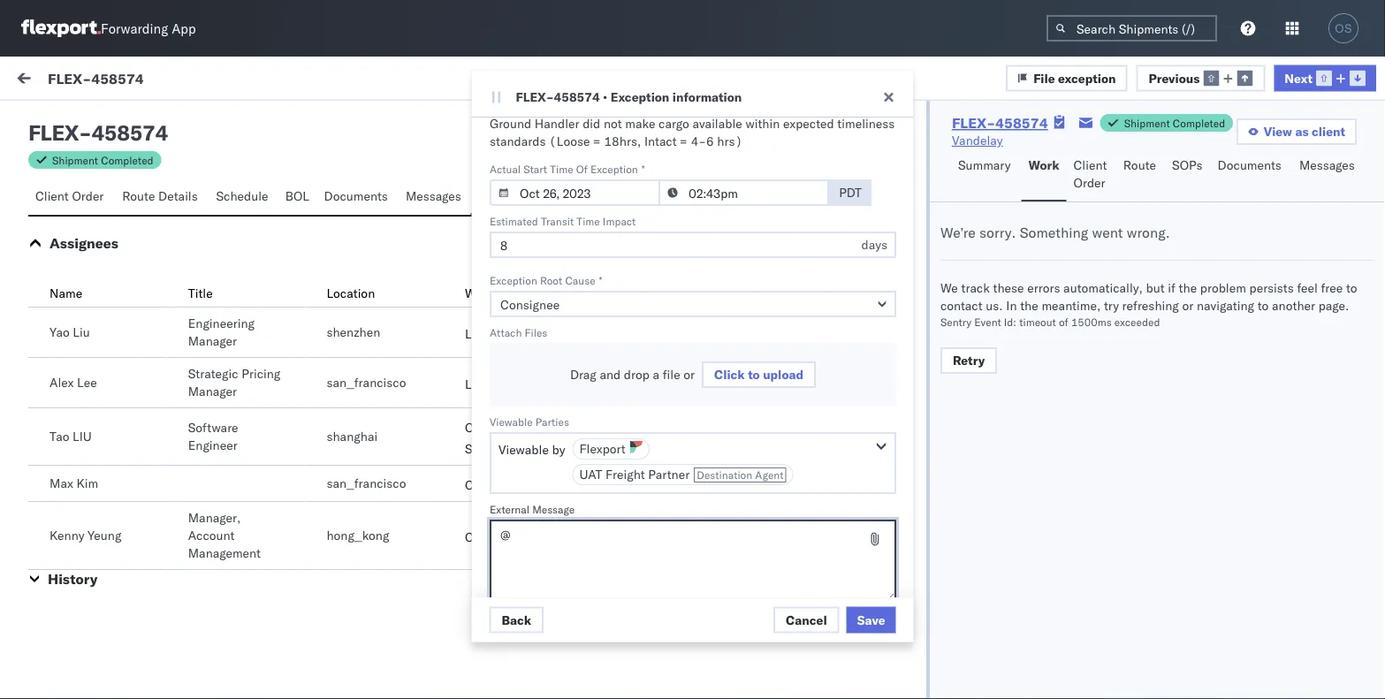 Task type: describe. For each thing, give the bounding box(es) containing it.
strategic pricing manager
[[188, 366, 281, 399]]

2 dec from the top
[[473, 285, 496, 301]]

3 cs from the top
[[465, 530, 480, 545]]

route details
[[122, 188, 198, 204]]

forwarding app
[[101, 20, 196, 37]]

details
[[158, 188, 198, 204]]

1 horizontal spatial client order button
[[1067, 149, 1117, 202]]

bol
[[285, 188, 309, 204]]

pst left a
[[619, 365, 641, 380]]

uat freight partner destination agent
[[579, 467, 783, 482]]

another
[[1273, 298, 1316, 313]]

event
[[975, 315, 1002, 329]]

actual
[[489, 162, 521, 176]]

schedule button
[[209, 180, 278, 215]]

ground handler did not make cargo available within expected timeliness standards (loose = 18hrs, intact = 4-6 hrs)
[[489, 116, 898, 149]]

manager up dec 20, 2026, 12:33 am pst
[[519, 326, 567, 342]]

1 vertical spatial or
[[683, 367, 695, 382]]

1 vertical spatial assignees button
[[50, 234, 118, 252]]

we're sorry. something went wrong.
[[941, 224, 1171, 241]]

jason- for dec 8, 2026, 6:39 pm pst
[[86, 589, 125, 605]]

0 horizontal spatial *
[[599, 274, 602, 287]]

automatically,
[[1064, 280, 1143, 296]]

- right click
[[777, 365, 784, 380]]

related
[[1081, 153, 1117, 167]]

zhao for dec 8, 2026, 6:39 pm pst
[[152, 589, 180, 605]]

pst down freight
[[611, 524, 633, 539]]

upload
[[763, 367, 804, 382]]

3 export from the top
[[483, 530, 520, 545]]

navigating
[[1197, 298, 1255, 313]]

but
[[1147, 280, 1165, 296]]

schedule
[[216, 188, 268, 204]]

8, for dec 8, 2026, 6:38 pm pst
[[499, 683, 510, 699]]

1 test from the top
[[53, 381, 75, 397]]

1 horizontal spatial client order
[[1074, 157, 1107, 191]]

exceeded
[[1115, 315, 1161, 329]]

timeliness
[[837, 116, 895, 131]]

1 logistics manager from the top
[[465, 326, 567, 342]]

z for ttt
[[64, 193, 69, 205]]

j z for ttt
[[60, 193, 69, 205]]

2 export from the top
[[483, 478, 520, 493]]

import work button
[[124, 57, 208, 104]]

sops
[[1173, 157, 1203, 173]]

4-
[[691, 134, 706, 149]]

work for my
[[51, 68, 96, 92]]

2 jason-test zhao from the top
[[86, 351, 180, 366]]

1 horizontal spatial shipment completed
[[1125, 116, 1226, 130]]

pst up freight
[[611, 444, 633, 460]]

work responsibility
[[465, 286, 577, 301]]

am for 12:36
[[597, 206, 616, 221]]

resize handle column header for time
[[747, 148, 769, 700]]

6 dec from the top
[[473, 604, 496, 619]]

jason-test zhao for test
[[86, 430, 180, 446]]

2 j from the top
[[60, 353, 64, 364]]

2 test from the top
[[125, 351, 149, 366]]

flex- 458574 for dec 20, 2026, 12:36 am pst
[[1080, 206, 1163, 221]]

flexport. image
[[21, 19, 101, 37]]

0 vertical spatial flex-458574
[[48, 69, 144, 87]]

internal (0)
[[119, 112, 188, 128]]

click to upload button
[[702, 362, 816, 388]]

history
[[48, 570, 97, 588]]

view as client
[[1264, 124, 1346, 139]]

2 zhao from the top
[[152, 351, 180, 366]]

software
[[188, 420, 238, 436]]

Please type here (tag users with @) text field
[[489, 520, 896, 603]]

pm up uat
[[589, 444, 608, 460]]

feel
[[1298, 280, 1318, 296]]

- left internal
[[79, 119, 91, 146]]

max
[[50, 476, 73, 491]]

actual start time of exception *
[[489, 162, 645, 176]]

documents for the rightmost documents button
[[1218, 157, 1282, 173]]

manager up the "parties"
[[519, 377, 567, 392]]

flex - 458574
[[28, 119, 168, 146]]

•
[[603, 89, 608, 105]]

cancel
[[786, 612, 828, 628]]

2 jason- from the top
[[86, 351, 125, 366]]

work for work button
[[1029, 157, 1060, 173]]

work button
[[1022, 149, 1067, 202]]

pst right 6:38
[[603, 683, 625, 699]]

files
[[524, 326, 547, 339]]

engineer
[[188, 438, 238, 453]]

0 horizontal spatial time
[[474, 153, 498, 167]]

1 horizontal spatial the
[[1179, 280, 1198, 296]]

external message
[[489, 503, 574, 516]]

1 vertical spatial exception
[[590, 162, 638, 176]]

track
[[962, 280, 990, 296]]

2 = from the left
[[680, 134, 688, 149]]

route for route
[[1124, 157, 1157, 173]]

1 horizontal spatial file
[[1034, 70, 1056, 86]]

6:39
[[551, 604, 578, 619]]

1 horizontal spatial assignees button
[[471, 180, 545, 215]]

alex
[[50, 375, 74, 390]]

- left cancel
[[777, 604, 784, 619]]

client for the left client order button
[[35, 188, 69, 204]]

jason- for test
[[86, 430, 125, 446]]

previous button
[[1137, 65, 1266, 91]]

a
[[653, 367, 659, 382]]

flex-458574 • exception information
[[516, 89, 742, 105]]

we track these errors automatically, but if the problem persists feel free to contact us. in the meantime, try refreshing or navigating to another page. sentry event id: timeout of 1500ms exceeded
[[941, 280, 1358, 329]]

us.
[[986, 298, 1003, 313]]

lee
[[77, 375, 97, 390]]

cs inside cs export sco import
[[465, 420, 480, 436]]

exception root cause *
[[489, 274, 602, 287]]

1 horizontal spatial exception
[[1059, 70, 1116, 86]]

1 horizontal spatial messages button
[[1293, 149, 1365, 202]]

- up upload
[[777, 285, 784, 301]]

view as client button
[[1237, 119, 1357, 145]]

engineering
[[188, 316, 255, 331]]

history button
[[48, 570, 97, 588]]

software engineer
[[188, 420, 238, 453]]

1 vertical spatial completed
[[101, 153, 154, 167]]

viewable parties
[[489, 415, 569, 428]]

7 dec from the top
[[473, 683, 496, 699]]

order for rightmost client order button
[[1074, 175, 1106, 191]]

0 horizontal spatial messages button
[[399, 180, 471, 215]]

drag and drop a file or
[[570, 367, 695, 382]]

tao
[[50, 429, 69, 444]]

back button
[[489, 607, 544, 633]]

2 san_francisco from the top
[[327, 476, 406, 491]]

1 17, from the top
[[499, 444, 518, 460]]

1 dec from the top
[[473, 206, 496, 221]]

pm right 6:38
[[581, 683, 600, 699]]

time for estimated
[[576, 214, 600, 228]]

18hrs,
[[604, 134, 641, 149]]

1 logistics from the top
[[465, 326, 515, 342]]

work for work responsibility
[[465, 286, 494, 301]]

estimated transit time impact
[[489, 214, 636, 228]]

(0) for internal (0)
[[165, 112, 188, 128]]

- down agent
[[777, 524, 784, 539]]

meantime,
[[1042, 298, 1101, 313]]

hrs)
[[717, 134, 743, 149]]

of
[[576, 162, 587, 176]]

assignees inside button
[[478, 188, 538, 204]]

j for ttt
[[60, 193, 64, 205]]

to inside click to upload button
[[748, 367, 760, 382]]

-- : -- -- text field
[[658, 180, 829, 206]]

pricing
[[242, 366, 281, 382]]

2 z from the top
[[64, 353, 69, 364]]

2 cs from the top
[[465, 478, 480, 493]]

z for test
[[64, 432, 69, 443]]

order for the left client order button
[[72, 188, 104, 204]]

pst right '12:36'
[[619, 206, 641, 221]]

account
[[188, 528, 235, 543]]

0 horizontal spatial exception
[[829, 124, 887, 139]]

flex
[[28, 119, 79, 146]]

import inside cs export sco import
[[489, 441, 527, 457]]

responsibility
[[498, 286, 577, 301]]

viewable for viewable by
[[498, 442, 549, 458]]

sco
[[465, 441, 486, 457]]

root
[[540, 274, 562, 287]]

2 logistics from the top
[[465, 377, 515, 392]]

location
[[327, 286, 375, 301]]

back
[[502, 612, 532, 628]]

1 vertical spatial messages
[[406, 188, 462, 204]]

make
[[625, 116, 655, 131]]

5 dec from the top
[[473, 524, 496, 539]]

available
[[692, 116, 742, 131]]

start
[[523, 162, 547, 176]]

1 vertical spatial flex-458574
[[952, 114, 1048, 132]]

pst right 6:39
[[603, 604, 625, 619]]

- down cancel button
[[777, 683, 784, 699]]

yao liu
[[50, 325, 90, 340]]

impact
[[603, 214, 636, 228]]

within
[[745, 116, 780, 131]]

page.
[[1319, 298, 1350, 313]]

sops button
[[1166, 149, 1211, 202]]

persists
[[1250, 280, 1294, 296]]

1 horizontal spatial documents button
[[1211, 149, 1293, 202]]

tao liu
[[50, 429, 92, 444]]

viewable by
[[498, 442, 565, 458]]

time for actual
[[550, 162, 573, 176]]

summary
[[959, 157, 1011, 173]]

1 horizontal spatial shipment
[[1125, 116, 1171, 130]]



Task type: locate. For each thing, give the bounding box(es) containing it.
0 horizontal spatial message
[[55, 153, 97, 167]]

(0) left internal
[[78, 112, 101, 128]]

2 vertical spatial work
[[465, 286, 494, 301]]

client right work button
[[1074, 157, 1107, 173]]

logistics manager down work responsibility
[[465, 326, 567, 342]]

0 horizontal spatial client order button
[[28, 180, 115, 215]]

am for 12:33
[[597, 365, 616, 380]]

6:47
[[559, 444, 586, 460], [559, 524, 586, 539]]

messages button down client
[[1293, 149, 1365, 202]]

route for route details
[[122, 188, 155, 204]]

manager, account management
[[188, 510, 261, 561]]

1 vertical spatial assignees
[[50, 234, 118, 252]]

3 test from the top
[[53, 540, 75, 556]]

time right transit
[[576, 214, 600, 228]]

MMM D, YYYY text field
[[489, 180, 660, 206]]

test for dec 8, 2026, 6:39 pm pst
[[125, 589, 149, 605]]

viewable
[[489, 415, 533, 428], [498, 442, 549, 458]]

flex-458574 up vandelay
[[952, 114, 1048, 132]]

am right cause
[[597, 285, 616, 301]]

ground
[[489, 116, 531, 131]]

click
[[714, 367, 745, 382]]

errors
[[1028, 280, 1061, 296]]

1 vertical spatial *
[[599, 274, 602, 287]]

documents down view
[[1218, 157, 1282, 173]]

time down standards
[[474, 153, 498, 167]]

exception up "pdt"
[[829, 124, 887, 139]]

1 vertical spatial flex- 458574
[[1080, 285, 1163, 301]]

4 zhao from the top
[[152, 589, 180, 605]]

manager,
[[188, 510, 241, 526]]

external down viewable by
[[489, 503, 529, 516]]

17, right sco
[[499, 444, 518, 460]]

1 horizontal spatial message
[[532, 503, 574, 516]]

j z down flex
[[60, 193, 69, 205]]

= down did
[[593, 134, 601, 149]]

pm down uat
[[589, 524, 608, 539]]

0 horizontal spatial shipment completed
[[52, 153, 154, 167]]

external inside button
[[28, 112, 75, 128]]

dec down external message
[[473, 524, 496, 539]]

3 am from the top
[[597, 365, 616, 380]]

1 zhao from the top
[[152, 191, 180, 207]]

j left the liu
[[60, 432, 64, 443]]

2 vertical spatial j
[[60, 432, 64, 443]]

work up attach
[[465, 286, 494, 301]]

0 vertical spatial cs export
[[465, 478, 520, 493]]

1 vertical spatial shipment completed
[[52, 153, 154, 167]]

0 vertical spatial work
[[172, 73, 201, 88]]

viewable down viewable parties
[[498, 442, 549, 458]]

pst right cause
[[619, 285, 641, 301]]

contact
[[941, 298, 983, 313]]

manager down strategic
[[188, 384, 237, 399]]

time
[[474, 153, 498, 167], [550, 162, 573, 176], [576, 214, 600, 228]]

pm right 6:39
[[581, 604, 600, 619]]

4 resize handle column header from the left
[[1354, 148, 1375, 700]]

1 horizontal spatial messages
[[1300, 157, 1356, 173]]

export inside cs export sco import
[[483, 420, 520, 436]]

expected
[[783, 116, 834, 131]]

j z up alex
[[60, 353, 69, 364]]

1 cs from the top
[[465, 420, 480, 436]]

2 vertical spatial test
[[53, 540, 75, 556]]

dec down actual
[[473, 206, 496, 221]]

and
[[599, 367, 621, 382]]

external for external message
[[489, 503, 529, 516]]

2 horizontal spatial to
[[1347, 280, 1358, 296]]

j for test
[[60, 432, 64, 443]]

2 vertical spatial z
[[64, 432, 69, 443]]

ttt for dec 20, 2026, 12:36 am pst
[[53, 222, 67, 237]]

1 horizontal spatial assignees
[[478, 188, 538, 204]]

0 vertical spatial messages
[[1300, 157, 1356, 173]]

jason- right tao
[[86, 430, 125, 446]]

try
[[1104, 298, 1120, 313]]

vandelay
[[952, 133, 1003, 148]]

2 test from the top
[[53, 461, 75, 476]]

*
[[641, 162, 645, 176], [599, 274, 602, 287]]

click to upload
[[714, 367, 804, 382]]

resize handle column header
[[444, 148, 465, 700], [747, 148, 769, 700], [1051, 148, 1072, 700], [1354, 148, 1375, 700]]

3 20, from the top
[[499, 365, 518, 380]]

Search Shipments (/) text field
[[1047, 15, 1218, 42]]

1 (0) from the left
[[78, 112, 101, 128]]

4 dec from the top
[[473, 444, 496, 460]]

12:36
[[559, 206, 593, 221]]

0 vertical spatial message
[[55, 153, 97, 167]]

1 horizontal spatial *
[[641, 162, 645, 176]]

0 vertical spatial flex- 458574
[[1080, 206, 1163, 221]]

17, down external message
[[499, 524, 518, 539]]

message down by
[[532, 503, 574, 516]]

1 vertical spatial exception
[[829, 124, 887, 139]]

shipment down flex
[[52, 153, 98, 167]]

time left of
[[550, 162, 573, 176]]

1 vertical spatial j
[[60, 353, 64, 364]]

1 vertical spatial san_francisco
[[327, 476, 406, 491]]

test for ttt
[[125, 191, 149, 207]]

route left details
[[122, 188, 155, 204]]

dec 17, 2026, 6:47 pm pst
[[473, 444, 633, 460], [473, 524, 633, 539]]

client order right work button
[[1074, 157, 1107, 191]]

order inside client order
[[1074, 175, 1106, 191]]

to down persists
[[1258, 298, 1269, 313]]

cs
[[465, 420, 480, 436], [465, 478, 480, 493], [465, 530, 480, 545]]

1 am from the top
[[597, 206, 616, 221]]

jason-test zhao up kim
[[86, 430, 180, 446]]

8, left 6:38
[[499, 683, 510, 699]]

assignees button down actual
[[471, 180, 545, 215]]

3 dec from the top
[[473, 365, 496, 380]]

category
[[778, 153, 821, 167]]

jason-test zhao
[[86, 191, 180, 207], [86, 351, 180, 366], [86, 430, 180, 446], [86, 589, 180, 605]]

external for external (0)
[[28, 112, 75, 128]]

1 horizontal spatial to
[[1258, 298, 1269, 313]]

test for test
[[125, 430, 149, 446]]

work up internal (0)
[[172, 73, 201, 88]]

1 horizontal spatial documents
[[1218, 157, 1282, 173]]

0 vertical spatial 17,
[[499, 444, 518, 460]]

work right related
[[1120, 153, 1143, 167]]

test
[[53, 381, 75, 397], [53, 461, 75, 476], [53, 540, 75, 556]]

0 horizontal spatial external
[[28, 112, 75, 128]]

as
[[1296, 124, 1309, 139]]

4 jason-test zhao from the top
[[86, 589, 180, 605]]

Consignee  text field
[[489, 291, 896, 317]]

test left kim
[[53, 461, 75, 476]]

j up alex
[[60, 353, 64, 364]]

3 test from the top
[[125, 430, 149, 446]]

zhao for test
[[152, 430, 180, 446]]

0 horizontal spatial shipment
[[52, 153, 98, 167]]

assignees button up name
[[50, 234, 118, 252]]

0 vertical spatial route
[[1124, 157, 1157, 173]]

1 j from the top
[[60, 193, 64, 205]]

1 horizontal spatial import
[[489, 441, 527, 457]]

resize handle column header for message
[[444, 148, 465, 700]]

pdt
[[839, 185, 862, 200]]

liu
[[73, 429, 92, 444]]

1 resize handle column header from the left
[[444, 148, 465, 700]]

1500ms
[[1072, 315, 1112, 329]]

0 vertical spatial completed
[[1173, 116, 1226, 130]]

2 17, from the top
[[499, 524, 518, 539]]

Enter integers only number field
[[489, 232, 896, 258]]

jason-test zhao down flex - 458574
[[86, 191, 180, 207]]

estimated
[[489, 214, 538, 228]]

work inside import work button
[[172, 73, 201, 88]]

j
[[60, 193, 64, 205], [60, 353, 64, 364], [60, 432, 64, 443]]

1 horizontal spatial route
[[1124, 157, 1157, 173]]

order down flex - 458574
[[72, 188, 104, 204]]

0 horizontal spatial messages
[[406, 188, 462, 204]]

of
[[1059, 315, 1069, 329]]

retry
[[953, 353, 985, 368]]

2 resize handle column header from the left
[[747, 148, 769, 700]]

8, left 6:39
[[499, 604, 510, 619]]

summary button
[[951, 149, 1022, 202]]

resize handle column header for related work item/shipment
[[1354, 148, 1375, 700]]

1 20, from the top
[[499, 206, 518, 221]]

0 vertical spatial 20,
[[499, 206, 518, 221]]

0 horizontal spatial client order
[[35, 188, 104, 204]]

2 vertical spatial to
[[748, 367, 760, 382]]

file
[[663, 367, 680, 382]]

0 horizontal spatial order
[[72, 188, 104, 204]]

2 (0) from the left
[[165, 112, 188, 128]]

2 logistics manager from the top
[[465, 377, 567, 392]]

0 vertical spatial external
[[28, 112, 75, 128]]

0 vertical spatial export
[[483, 420, 520, 436]]

1 z from the top
[[64, 193, 69, 205]]

2 horizontal spatial time
[[576, 214, 600, 228]]

flex- 458574 for dec 8, 2026, 6:38 pm pst
[[1080, 683, 1163, 699]]

jason-test zhao for dec 8, 2026, 6:39 pm pst
[[86, 589, 180, 605]]

refreshing
[[1123, 298, 1180, 313]]

logistics up viewable parties
[[465, 377, 515, 392]]

3 jason-test zhao from the top
[[86, 430, 180, 446]]

uat
[[579, 467, 602, 482]]

exception down search shipments (/) text box
[[1059, 70, 1116, 86]]

1 horizontal spatial =
[[680, 134, 688, 149]]

2 dec 17, 2026, 6:47 pm pst from the top
[[473, 524, 633, 539]]

msg
[[78, 381, 101, 397]]

0 vertical spatial file exception
[[1034, 70, 1116, 86]]

j z for test
[[60, 432, 69, 443]]

client order down flex
[[35, 188, 104, 204]]

zhao for ttt
[[152, 191, 180, 207]]

8, for dec 8, 2026, 6:39 pm pst
[[499, 604, 510, 619]]

0 horizontal spatial =
[[593, 134, 601, 149]]

cause
[[565, 274, 595, 287]]

test left lee
[[53, 381, 75, 397]]

shipment
[[1125, 116, 1171, 130], [52, 153, 98, 167]]

upload document button
[[552, 119, 770, 145]]

the right the in
[[1021, 298, 1039, 313]]

jason-test zhao for ttt
[[86, 191, 180, 207]]

3 j z from the top
[[60, 432, 69, 443]]

0 horizontal spatial documents button
[[317, 180, 399, 215]]

dec up attach
[[473, 285, 496, 301]]

route inside button
[[1124, 157, 1157, 173]]

2 cs export from the top
[[465, 530, 520, 545]]

to right free
[[1347, 280, 1358, 296]]

my
[[18, 68, 46, 92]]

0 vertical spatial logistics manager
[[465, 326, 567, 342]]

documents for the left documents button
[[324, 188, 388, 204]]

20, for dec 20, 2026, 12:33 am pst
[[499, 365, 518, 380]]

1 vertical spatial export
[[483, 478, 520, 493]]

0 horizontal spatial the
[[1021, 298, 1039, 313]]

1 vertical spatial file
[[804, 124, 826, 139]]

1 vertical spatial client
[[35, 188, 69, 204]]

file up flex-458574 link
[[1034, 70, 1056, 86]]

to right click
[[748, 367, 760, 382]]

2 j z from the top
[[60, 353, 69, 364]]

1 horizontal spatial completed
[[1173, 116, 1226, 130]]

0 vertical spatial shipment
[[1125, 116, 1171, 130]]

2 vertical spatial 20,
[[499, 365, 518, 380]]

2 am from the top
[[597, 285, 616, 301]]

1 san_francisco from the top
[[327, 375, 406, 390]]

work inside work button
[[1029, 157, 1060, 173]]

shipment completed down flex - 458574
[[52, 153, 154, 167]]

(0) right internal
[[165, 112, 188, 128]]

dec down attach
[[473, 365, 496, 380]]

0 vertical spatial dec 17, 2026, 6:47 pm pst
[[473, 444, 633, 460]]

save
[[858, 612, 886, 628]]

20, for dec 20, 2026, 12:36 am pst
[[499, 206, 518, 221]]

1 horizontal spatial time
[[550, 162, 573, 176]]

dec 17, 2026, 6:47 pm pst down external message
[[473, 524, 633, 539]]

export up external message
[[483, 478, 520, 493]]

export down external message
[[483, 530, 520, 545]]

0 vertical spatial assignees button
[[471, 180, 545, 215]]

3 zhao from the top
[[152, 430, 180, 446]]

file exception button
[[1007, 65, 1128, 91], [1007, 65, 1128, 91], [777, 119, 898, 145], [777, 119, 898, 145]]

1 ttt from the top
[[53, 222, 67, 237]]

2 flex- 458574 from the top
[[1080, 285, 1163, 301]]

wrong.
[[1127, 224, 1171, 241]]

flex- 458574 for dec 20, 2026, 12:35 am pst
[[1080, 285, 1163, 301]]

file exception down search shipments (/) text box
[[1034, 70, 1116, 86]]

cargo
[[658, 116, 689, 131]]

0 horizontal spatial or
[[683, 367, 695, 382]]

dec 20, 2026, 12:33 am pst
[[473, 365, 641, 380]]

related work item/shipment
[[1081, 153, 1219, 167]]

1 vertical spatial dec 17, 2026, 6:47 pm pst
[[473, 524, 633, 539]]

jason-test zhao up lee
[[86, 351, 180, 366]]

0 vertical spatial san_francisco
[[327, 375, 406, 390]]

shanghai
[[327, 429, 378, 444]]

0 vertical spatial cs
[[465, 420, 480, 436]]

attach files
[[489, 326, 547, 339]]

20, for dec 20, 2026, 12:35 am pst
[[499, 285, 518, 301]]

san_francisco down shenzhen
[[327, 375, 406, 390]]

documents
[[1218, 157, 1282, 173], [324, 188, 388, 204]]

my work
[[18, 68, 96, 92]]

2 vertical spatial j z
[[60, 432, 69, 443]]

documents right bol button
[[324, 188, 388, 204]]

0 horizontal spatial work
[[51, 68, 96, 92]]

jason- for ttt
[[86, 191, 125, 207]]

1 vertical spatial the
[[1021, 298, 1039, 313]]

0 horizontal spatial import
[[131, 73, 168, 88]]

freight
[[605, 467, 645, 482]]

flexport
[[579, 441, 625, 457]]

6:47 up uat
[[559, 444, 586, 460]]

import work
[[131, 73, 201, 88]]

* down "intact"
[[641, 162, 645, 176]]

0 vertical spatial logistics
[[465, 326, 515, 342]]

route inside button
[[122, 188, 155, 204]]

3 resize handle column header from the left
[[1051, 148, 1072, 700]]

1 vertical spatial shipment
[[52, 153, 98, 167]]

4 jason- from the top
[[86, 589, 125, 605]]

3 j from the top
[[60, 432, 64, 443]]

(0) for external (0)
[[78, 112, 101, 128]]

jason- down history at left bottom
[[86, 589, 125, 605]]

parties
[[535, 415, 569, 428]]

we're
[[941, 224, 976, 241]]

os button
[[1324, 8, 1365, 49]]

client order
[[1074, 157, 1107, 191], [35, 188, 104, 204]]

in
[[1007, 298, 1017, 313]]

strategic
[[188, 366, 238, 382]]

yeung
[[88, 528, 122, 543]]

assignees button
[[471, 180, 545, 215], [50, 234, 118, 252]]

3 jason- from the top
[[86, 430, 125, 446]]

manager inside engineering manager
[[188, 333, 237, 349]]

logistics left files
[[465, 326, 515, 342]]

or right refreshing
[[1183, 298, 1194, 313]]

route
[[1124, 157, 1157, 173], [122, 188, 155, 204]]

0 horizontal spatial flex-458574
[[48, 69, 144, 87]]

problem
[[1201, 280, 1247, 296]]

client for rightmost client order button
[[1074, 157, 1107, 173]]

logistics manager up viewable parties
[[465, 377, 567, 392]]

to
[[1347, 280, 1358, 296], [1258, 298, 1269, 313], [748, 367, 760, 382]]

0 horizontal spatial route
[[122, 188, 155, 204]]

upload document
[[564, 123, 671, 139]]

3 flex- 458574 from the top
[[1080, 683, 1163, 699]]

dec left back
[[473, 604, 496, 619]]

jason- up lee
[[86, 351, 125, 366]]

jason- down flex - 458574
[[86, 191, 125, 207]]

resize handle column header for category
[[1051, 148, 1072, 700]]

1 jason- from the top
[[86, 191, 125, 207]]

work for related
[[1120, 153, 1143, 167]]

1 vertical spatial import
[[489, 441, 527, 457]]

1 flex- 458574 from the top
[[1080, 206, 1163, 221]]

- up agent
[[777, 444, 784, 460]]

manager inside strategic pricing manager
[[188, 384, 237, 399]]

1 export from the top
[[483, 420, 520, 436]]

ttt down name
[[53, 302, 67, 317]]

2 8, from the top
[[499, 683, 510, 699]]

1 horizontal spatial order
[[1074, 175, 1106, 191]]

flexport button
[[572, 439, 649, 460]]

test up 'history' button at bottom left
[[53, 540, 75, 556]]

1 dec 17, 2026, 6:47 pm pst from the top
[[473, 444, 633, 460]]

work left related
[[1029, 157, 1060, 173]]

2 vertical spatial exception
[[489, 274, 537, 287]]

2 vertical spatial am
[[597, 365, 616, 380]]

retry button
[[941, 348, 998, 374]]

20, up attach
[[499, 285, 518, 301]]

1 vertical spatial j z
[[60, 353, 69, 364]]

shenzhen
[[327, 325, 381, 340]]

2 6:47 from the top
[[559, 524, 586, 539]]

or inside we track these errors automatically, but if the problem persists feel free to contact us. in the meantime, try refreshing or navigating to another page. sentry event id: timeout of 1500ms exceeded
[[1183, 298, 1194, 313]]

0 vertical spatial 8,
[[499, 604, 510, 619]]

work
[[51, 68, 96, 92], [1120, 153, 1143, 167]]

am right '12:36'
[[597, 206, 616, 221]]

0 horizontal spatial to
[[748, 367, 760, 382]]

am right drag
[[597, 365, 616, 380]]

am for 12:35
[[597, 285, 616, 301]]

next button
[[1275, 65, 1377, 91]]

import inside import work button
[[131, 73, 168, 88]]

2 20, from the top
[[499, 285, 518, 301]]

1 j z from the top
[[60, 193, 69, 205]]

2 ttt from the top
[[53, 302, 67, 317]]

1 vertical spatial external
[[489, 503, 529, 516]]

internal (0) button
[[112, 104, 198, 139]]

3 z from the top
[[64, 432, 69, 443]]

- down category
[[777, 206, 784, 221]]

6:47 down external message
[[559, 524, 586, 539]]

1 6:47 from the top
[[559, 444, 586, 460]]

1 8, from the top
[[499, 604, 510, 619]]

viewable up viewable by
[[489, 415, 533, 428]]

if
[[1169, 280, 1176, 296]]

assignees up name
[[50, 234, 118, 252]]

1 jason-test zhao from the top
[[86, 191, 180, 207]]

1 test from the top
[[125, 191, 149, 207]]

1 vertical spatial 8,
[[499, 683, 510, 699]]

0 vertical spatial exception
[[611, 89, 670, 105]]

0 vertical spatial assignees
[[478, 188, 538, 204]]

client
[[1312, 124, 1346, 139]]

4 test from the top
[[125, 589, 149, 605]]

drop
[[624, 367, 649, 382]]

0 vertical spatial client
[[1074, 157, 1107, 173]]

j z left the liu
[[60, 432, 69, 443]]

external down "my work"
[[28, 112, 75, 128]]

or right file on the bottom left of the page
[[683, 367, 695, 382]]

0 vertical spatial work
[[51, 68, 96, 92]]

ttt for dec 20, 2026, 12:35 am pst
[[53, 302, 67, 317]]

assignees up estimated
[[478, 188, 538, 204]]

documents button down view
[[1211, 149, 1293, 202]]

dec 17, 2026, 6:47 pm pst down the "parties"
[[473, 444, 633, 460]]

exception
[[1059, 70, 1116, 86], [829, 124, 887, 139]]

1 vertical spatial 17,
[[499, 524, 518, 539]]

exception down 18hrs,
[[590, 162, 638, 176]]

z up alex
[[64, 353, 69, 364]]

0 vertical spatial am
[[597, 206, 616, 221]]

1 vertical spatial message
[[532, 503, 574, 516]]

cs export down external message
[[465, 530, 520, 545]]

1 cs export from the top
[[465, 478, 520, 493]]

viewable for viewable parties
[[489, 415, 533, 428]]

dec 8, 2026, 6:38 pm pst
[[473, 683, 625, 699]]

previous
[[1149, 70, 1200, 86]]

flex- 458574
[[1080, 206, 1163, 221], [1080, 285, 1163, 301], [1080, 683, 1163, 699]]

1 = from the left
[[593, 134, 601, 149]]

next
[[1285, 70, 1313, 86]]

1 vertical spatial to
[[1258, 298, 1269, 313]]

attach
[[489, 326, 522, 339]]

0 vertical spatial z
[[64, 193, 69, 205]]

san_francisco down shanghai
[[327, 476, 406, 491]]

0 horizontal spatial file exception
[[804, 124, 887, 139]]

1 vertical spatial z
[[64, 353, 69, 364]]

import right sco
[[489, 441, 527, 457]]

8,
[[499, 604, 510, 619], [499, 683, 510, 699]]



Task type: vqa. For each thing, say whether or not it's contained in the screenshot.
root
yes



